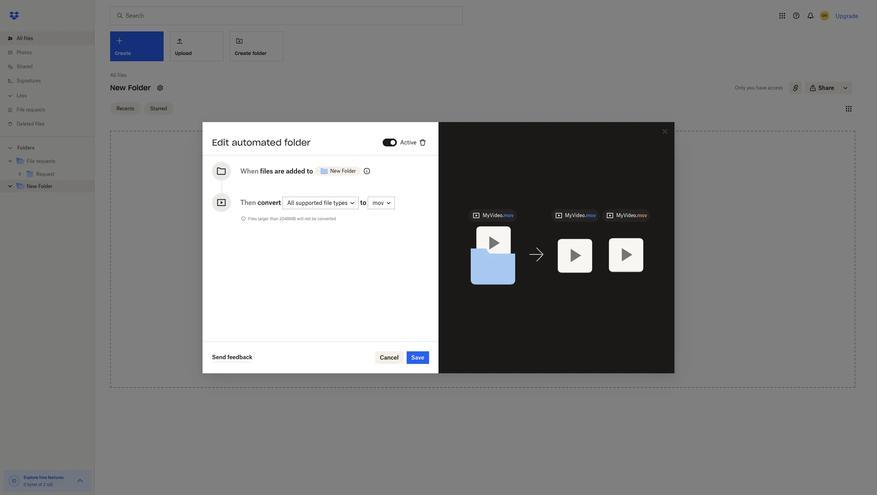 Task type: describe. For each thing, give the bounding box(es) containing it.
less
[[17, 93, 27, 99]]

to left add
[[478, 257, 484, 264]]

dropbox image
[[6, 8, 22, 24]]

folder for the new folder link
[[38, 184, 52, 190]]

cancel
[[380, 355, 399, 361]]

access this folder from your desktop
[[435, 277, 531, 284]]

all inside dropdown button
[[287, 200, 294, 206]]

recents button
[[110, 102, 141, 115]]

more
[[448, 257, 462, 264]]

send feedback
[[212, 354, 252, 361]]

gb
[[47, 483, 53, 488]]

1 vertical spatial file
[[27, 159, 35, 164]]

explore
[[24, 476, 38, 481]]

create folder button
[[230, 31, 283, 61]]

feedback
[[227, 354, 252, 361]]

free
[[39, 476, 47, 481]]

share for share and manage
[[435, 343, 451, 350]]

mov button
[[368, 197, 395, 210]]

folder for edit
[[284, 137, 311, 148]]

this
[[456, 277, 465, 284]]

upload,
[[497, 209, 517, 216]]

only you have access
[[735, 85, 783, 91]]

1 horizontal spatial all files
[[110, 72, 127, 78]]

0 vertical spatial new
[[110, 83, 126, 92]]

will
[[297, 217, 304, 221]]

from
[[483, 277, 496, 284]]

1 horizontal spatial all files link
[[110, 72, 127, 79]]

or
[[449, 218, 455, 224]]

bytes
[[27, 483, 37, 488]]

starred button
[[144, 102, 173, 115]]

import button
[[417, 295, 548, 311]]

save button
[[407, 352, 429, 364]]

to right added
[[307, 167, 313, 175]]

larger
[[258, 217, 269, 221]]

starred
[[150, 106, 167, 112]]

all supported file types
[[287, 200, 348, 206]]

new folder link
[[16, 182, 88, 192]]

drop
[[449, 209, 462, 216]]

0 vertical spatial file requests link
[[6, 103, 94, 117]]

shared
[[17, 64, 33, 70]]

files
[[248, 217, 257, 221]]

1 horizontal spatial all
[[110, 72, 116, 78]]

files larger than 2048mb will not be converted
[[248, 217, 336, 221]]

3 myvideo. from the left
[[616, 213, 637, 219]]

new folder for new folder button on the left top
[[330, 168, 356, 174]]

only
[[735, 85, 746, 91]]

new folder for the new folder link
[[27, 184, 52, 190]]

0 vertical spatial all files link
[[6, 31, 94, 46]]

ways
[[463, 257, 477, 264]]

files are added to
[[260, 167, 313, 175]]

more ways to add content
[[448, 257, 518, 264]]

request files
[[435, 321, 470, 328]]

edit automated folder dialog
[[203, 122, 675, 374]]

be
[[312, 217, 316, 221]]

edit automated folder
[[212, 137, 311, 148]]

all supported file types button
[[282, 197, 359, 210]]

folders
[[17, 145, 34, 151]]

upgrade
[[836, 12, 858, 19]]

new folder button
[[314, 163, 361, 179]]

share and manage button
[[417, 339, 548, 355]]

button
[[499, 218, 516, 224]]

signatures
[[17, 78, 41, 84]]

drop files here to upload, or use the 'upload' button
[[449, 209, 517, 224]]

the
[[467, 218, 475, 224]]

save
[[411, 355, 424, 361]]

then
[[240, 199, 256, 207]]

0 vertical spatial file requests
[[17, 107, 45, 113]]

and
[[452, 343, 462, 350]]

share and manage
[[435, 343, 485, 350]]

group containing file requests
[[0, 154, 94, 199]]

quota usage element
[[8, 476, 20, 488]]

folder for access
[[467, 277, 482, 284]]

to left mov 'popup button'
[[360, 199, 366, 207]]

new for new folder button on the left top
[[330, 168, 340, 174]]



Task type: vqa. For each thing, say whether or not it's contained in the screenshot.
WE
no



Task type: locate. For each thing, give the bounding box(es) containing it.
2 vertical spatial folder
[[38, 184, 52, 190]]

1 vertical spatial requests
[[36, 159, 55, 164]]

new inside button
[[330, 168, 340, 174]]

mov
[[373, 200, 384, 206], [504, 213, 514, 219], [586, 213, 596, 219], [637, 213, 647, 219]]

2 vertical spatial new
[[27, 184, 37, 190]]

remove image
[[418, 138, 428, 147]]

are
[[275, 167, 284, 175]]

2 vertical spatial all
[[287, 200, 294, 206]]

file down folders on the left
[[27, 159, 35, 164]]

file
[[324, 200, 332, 206]]

0 horizontal spatial folder
[[253, 50, 267, 56]]

2048mb
[[279, 217, 296, 221]]

1 vertical spatial new
[[330, 168, 340, 174]]

have
[[756, 85, 767, 91]]

1 vertical spatial folder
[[284, 137, 311, 148]]

to inside drop files here to upload, or use the 'upload' button
[[490, 209, 495, 216]]

send feedback button
[[212, 353, 252, 363]]

group
[[0, 154, 94, 199]]

2
[[43, 483, 46, 488]]

0 horizontal spatial all
[[17, 35, 23, 41]]

manage
[[463, 343, 485, 350]]

all up files larger than 2048mb will not be converted
[[287, 200, 294, 206]]

1 horizontal spatial folder
[[284, 137, 311, 148]]

request
[[435, 321, 457, 328]]

upgrade link
[[836, 12, 858, 19]]

1 vertical spatial all files link
[[110, 72, 127, 79]]

folder
[[253, 50, 267, 56], [284, 137, 311, 148], [467, 277, 482, 284]]

shared link
[[6, 60, 94, 74]]

1 myvideo. from the left
[[483, 213, 504, 219]]

file requests link up the deleted files
[[6, 103, 94, 117]]

0 horizontal spatial all files link
[[6, 31, 94, 46]]

folder left folder permissions icon
[[342, 168, 356, 174]]

new left folder permissions icon
[[330, 168, 340, 174]]

file requests link
[[6, 103, 94, 117], [16, 157, 88, 167]]

share inside more ways to add content element
[[435, 343, 451, 350]]

myvideo. mov
[[483, 213, 514, 219], [565, 213, 596, 219], [616, 213, 647, 219]]

1 vertical spatial all
[[110, 72, 116, 78]]

new for the new folder link
[[27, 184, 37, 190]]

file requests link down folders button
[[16, 157, 88, 167]]

1 horizontal spatial folder
[[128, 83, 151, 92]]

all files link up shared link
[[6, 31, 94, 46]]

all up recents button
[[110, 72, 116, 78]]

share
[[818, 85, 834, 91], [435, 343, 451, 350]]

folder right "this"
[[467, 277, 482, 284]]

2 horizontal spatial myvideo.
[[616, 213, 637, 219]]

1 horizontal spatial new folder
[[110, 83, 151, 92]]

1 vertical spatial new folder
[[330, 168, 356, 174]]

send
[[212, 354, 226, 361]]

2 vertical spatial folder
[[467, 277, 482, 284]]

files up the
[[464, 209, 475, 216]]

0
[[24, 483, 26, 488]]

files inside drop files here to upload, or use the 'upload' button
[[464, 209, 475, 216]]

convert
[[258, 199, 281, 207]]

added
[[286, 167, 305, 175]]

new folder inside button
[[330, 168, 356, 174]]

than
[[270, 217, 278, 221]]

list
[[0, 27, 94, 137]]

folder for new folder button on the left top
[[342, 168, 356, 174]]

2 myvideo. from the left
[[565, 213, 586, 219]]

share button
[[805, 82, 839, 94]]

folder permissions image
[[362, 167, 372, 176]]

all files list item
[[0, 31, 94, 46]]

converted
[[317, 217, 336, 221]]

files right the deleted in the top of the page
[[35, 121, 44, 127]]

files
[[24, 35, 33, 41], [117, 72, 127, 78], [35, 121, 44, 127], [260, 167, 273, 175], [464, 209, 475, 216], [458, 321, 470, 328]]

edit
[[212, 137, 229, 148]]

more ways to add content element
[[416, 256, 550, 363]]

mov inside mov 'popup button'
[[373, 200, 384, 206]]

0 vertical spatial folder
[[128, 83, 151, 92]]

files up recents
[[117, 72, 127, 78]]

folder inside create folder "button"
[[253, 50, 267, 56]]

file requests up the deleted files
[[17, 107, 45, 113]]

to right here
[[490, 209, 495, 216]]

of
[[38, 483, 42, 488]]

2 horizontal spatial myvideo. mov
[[616, 213, 647, 219]]

import
[[435, 299, 453, 306]]

signatures link
[[6, 74, 94, 88]]

all files link
[[6, 31, 94, 46], [110, 72, 127, 79]]

photos
[[17, 50, 32, 55]]

1 vertical spatial all files
[[110, 72, 127, 78]]

new folder
[[110, 83, 151, 92], [330, 168, 356, 174], [27, 184, 52, 190]]

to
[[307, 167, 313, 175], [360, 199, 366, 207], [490, 209, 495, 216], [478, 257, 484, 264]]

0 vertical spatial folder
[[253, 50, 267, 56]]

2 horizontal spatial new
[[330, 168, 340, 174]]

2 vertical spatial new folder
[[27, 184, 52, 190]]

folders button
[[0, 142, 94, 154]]

2 horizontal spatial new folder
[[330, 168, 356, 174]]

requests up the deleted files
[[26, 107, 45, 113]]

use
[[456, 218, 465, 224]]

2 horizontal spatial folder
[[467, 277, 482, 284]]

all up photos
[[17, 35, 23, 41]]

content
[[497, 257, 518, 264]]

0 vertical spatial requests
[[26, 107, 45, 113]]

1 vertical spatial file requests link
[[16, 157, 88, 167]]

files inside button
[[458, 321, 470, 328]]

1 horizontal spatial share
[[818, 85, 834, 91]]

'upload'
[[477, 218, 497, 224]]

0 horizontal spatial file
[[17, 107, 25, 113]]

1 vertical spatial folder
[[342, 168, 356, 174]]

new
[[110, 83, 126, 92], [330, 168, 340, 174], [27, 184, 37, 190]]

1 vertical spatial file requests
[[27, 159, 55, 164]]

create
[[235, 50, 251, 56]]

0 horizontal spatial new
[[27, 184, 37, 190]]

0 vertical spatial new folder
[[110, 83, 151, 92]]

add
[[485, 257, 495, 264]]

share for share
[[818, 85, 834, 91]]

file requests down folders button
[[27, 159, 55, 164]]

create folder
[[235, 50, 267, 56]]

2 myvideo. mov from the left
[[565, 213, 596, 219]]

deleted files link
[[6, 117, 94, 131]]

explore free features 0 bytes of 2 gb
[[24, 476, 64, 488]]

0 horizontal spatial folder
[[38, 184, 52, 190]]

files up photos
[[24, 35, 33, 41]]

1 myvideo. mov from the left
[[483, 213, 514, 219]]

folder up added
[[284, 137, 311, 148]]

0 vertical spatial share
[[818, 85, 834, 91]]

0 horizontal spatial all files
[[17, 35, 33, 41]]

not
[[305, 217, 311, 221]]

1 horizontal spatial myvideo.
[[565, 213, 586, 219]]

all files up photos
[[17, 35, 33, 41]]

0 horizontal spatial new folder
[[27, 184, 52, 190]]

types
[[333, 200, 348, 206]]

files inside edit automated folder dialog
[[260, 167, 273, 175]]

1 horizontal spatial myvideo. mov
[[565, 213, 596, 219]]

when
[[240, 167, 259, 175]]

folder inside button
[[342, 168, 356, 174]]

file
[[17, 107, 25, 113], [27, 159, 35, 164]]

deleted
[[17, 121, 34, 127]]

file down less
[[17, 107, 25, 113]]

requests down folders button
[[36, 159, 55, 164]]

3 myvideo. mov from the left
[[616, 213, 647, 219]]

0 horizontal spatial myvideo.
[[483, 213, 504, 219]]

here
[[476, 209, 488, 216]]

photos link
[[6, 46, 94, 60]]

requests
[[26, 107, 45, 113], [36, 159, 55, 164]]

you
[[747, 85, 755, 91]]

folder inside more ways to add content element
[[467, 277, 482, 284]]

request files button
[[417, 317, 548, 333]]

2 horizontal spatial folder
[[342, 168, 356, 174]]

recents
[[116, 106, 134, 112]]

new up recents
[[110, 83, 126, 92]]

file requests
[[17, 107, 45, 113], [27, 159, 55, 164]]

1 horizontal spatial new
[[110, 83, 126, 92]]

less image
[[6, 92, 14, 100]]

access
[[768, 85, 783, 91]]

new down folders on the left
[[27, 184, 37, 190]]

1 vertical spatial share
[[435, 343, 451, 350]]

all files link up recents
[[110, 72, 127, 79]]

all files inside list item
[[17, 35, 33, 41]]

automated
[[232, 137, 282, 148]]

all files
[[17, 35, 33, 41], [110, 72, 127, 78]]

files left are on the top left of the page
[[260, 167, 273, 175]]

all files up recents
[[110, 72, 127, 78]]

0 horizontal spatial myvideo. mov
[[483, 213, 514, 219]]

features
[[48, 476, 64, 481]]

all inside list item
[[17, 35, 23, 41]]

deleted files
[[17, 121, 44, 127]]

1 horizontal spatial file
[[27, 159, 35, 164]]

myvideo.
[[483, 213, 504, 219], [565, 213, 586, 219], [616, 213, 637, 219]]

0 vertical spatial all
[[17, 35, 23, 41]]

0 vertical spatial all files
[[17, 35, 33, 41]]

files right request
[[458, 321, 470, 328]]

folder down folders button
[[38, 184, 52, 190]]

your
[[497, 277, 509, 284]]

0 vertical spatial file
[[17, 107, 25, 113]]

folder right create
[[253, 50, 267, 56]]

active
[[400, 139, 417, 146]]

0 horizontal spatial share
[[435, 343, 451, 350]]

supported
[[296, 200, 322, 206]]

cancel button
[[375, 352, 403, 364]]

folder inside edit automated folder dialog
[[284, 137, 311, 148]]

list containing all files
[[0, 27, 94, 137]]

files inside list item
[[24, 35, 33, 41]]

2 horizontal spatial all
[[287, 200, 294, 206]]

folder up recents
[[128, 83, 151, 92]]

access
[[435, 277, 454, 284]]

all
[[17, 35, 23, 41], [110, 72, 116, 78], [287, 200, 294, 206]]

new inside group
[[27, 184, 37, 190]]

desktop
[[510, 277, 531, 284]]



